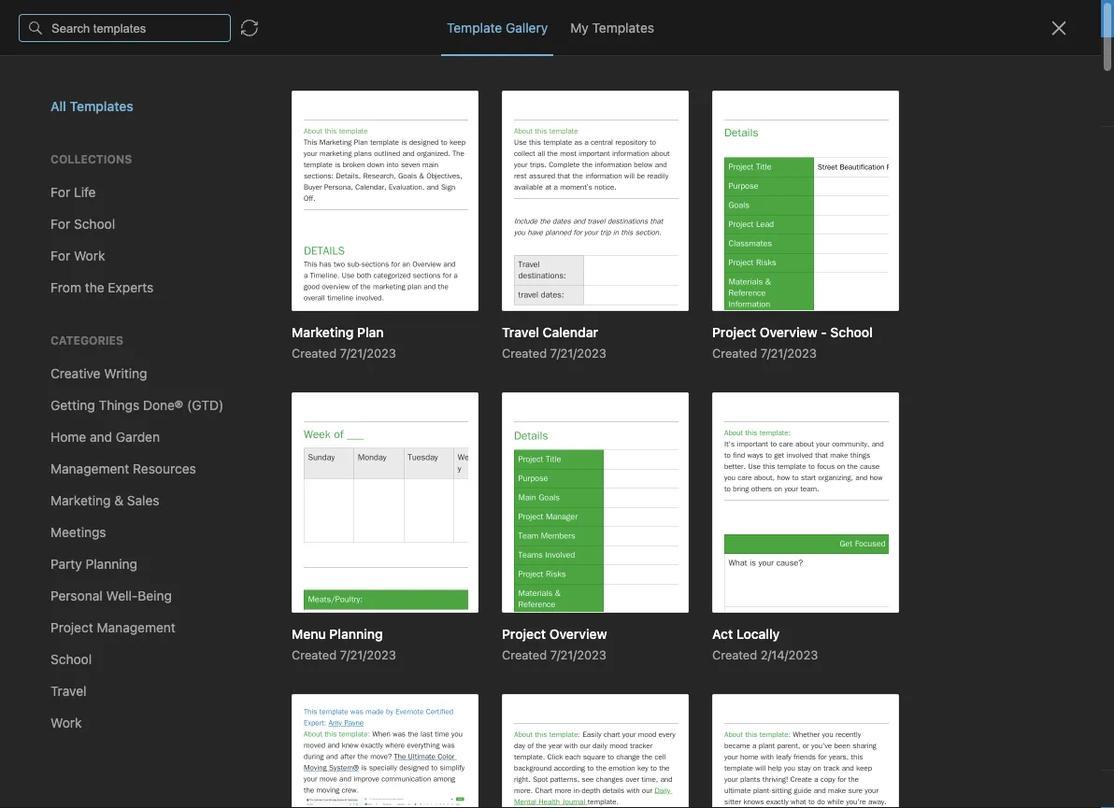 Task type: vqa. For each thing, say whether or not it's contained in the screenshot.
the left Do
yes



Task type: locate. For each thing, give the bounding box(es) containing it.
minutes up things to do
[[280, 652, 322, 665]]

notebooks link
[[0, 278, 223, 308]]

4 minutes from the top
[[280, 652, 322, 665]]

share
[[1017, 52, 1054, 67]]

last edited on nov 17, 2023
[[596, 95, 763, 110]]

well? right the go
[[499, 389, 529, 404]]

now for just
[[274, 203, 296, 216]]

expand note image
[[594, 49, 616, 71]]

project up i
[[350, 389, 393, 404]]

2 a few minutes ago from the top
[[249, 525, 345, 538]]

0 vertical spatial the
[[371, 276, 390, 292]]

what went well? project 1 what didn't go well? project 2 what can i improve on? project3 a few minutes ago
[[249, 389, 529, 444]]

2 down went
[[295, 408, 303, 424]]

0 horizontal spatial all
[[249, 316, 262, 331]]

now
[[274, 203, 296, 216], [269, 501, 294, 516]]

ago up pictu...
[[325, 318, 345, 331]]

3 minutes from the top
[[280, 525, 322, 538]]

now for do
[[269, 501, 294, 516]]

4 few from the top
[[258, 652, 277, 665]]

1 vertical spatial project
[[249, 408, 292, 424]]

2 horizontal spatial what
[[406, 389, 438, 404]]

task down things
[[249, 725, 276, 741]]

just now
[[249, 203, 296, 216]]

your
[[653, 11, 680, 26], [405, 296, 431, 311]]

the up keep
[[371, 276, 390, 292]]

0 horizontal spatial your
[[405, 296, 431, 311]]

across
[[593, 11, 633, 26]]

take
[[286, 335, 312, 351]]

what left went
[[249, 389, 281, 404]]

nov
[[685, 95, 709, 110]]

place.
[[306, 316, 342, 331]]

task 1 - task 2
[[249, 725, 338, 741]]

all right across
[[636, 11, 650, 26]]

what left can at the left bottom of page
[[306, 408, 338, 424]]

your down the books
[[405, 296, 431, 311]]

0 horizontal spatial project
[[249, 408, 292, 424]]

sync
[[559, 11, 589, 26]]

2023
[[732, 95, 763, 110]]

2 vertical spatial all
[[249, 316, 262, 331]]

well?
[[317, 389, 347, 404], [499, 389, 529, 404]]

None search field
[[24, 54, 200, 88]]

a inside start (and finish) all the books you've been wanting to read and keep your ideas about them all in one place. tip: if you're reading a physical book, take pictu...
[[474, 316, 481, 331]]

0 horizontal spatial 1
[[280, 725, 286, 741]]

tree
[[0, 147, 224, 706]]

Search text field
[[24, 54, 200, 88]]

now right just
[[274, 203, 296, 216]]

minutes down task 1 - task 2
[[280, 749, 322, 763]]

1 vertical spatial 1
[[280, 725, 286, 741]]

minutes down 'soon'
[[280, 525, 322, 538]]

tree containing home
[[0, 147, 224, 706]]

add tag image
[[624, 779, 646, 801]]

minutes down went
[[280, 431, 322, 444]]

4 a few minutes ago from the top
[[249, 749, 345, 763]]

you
[[966, 53, 986, 67]]

a few minutes ago up take at the left
[[249, 318, 345, 331]]

tasks
[[41, 244, 75, 259]]

the
[[371, 276, 390, 292], [374, 501, 394, 516]]

ago up do at the left
[[325, 652, 345, 665]]

ago down can at the left bottom of page
[[325, 431, 345, 444]]

a
[[474, 316, 481, 331], [249, 318, 255, 331], [249, 431, 255, 444], [249, 525, 255, 538], [249, 652, 255, 665], [249, 749, 255, 763]]

to down the (and
[[300, 296, 312, 311]]

a few minutes ago
[[249, 318, 345, 331], [249, 525, 345, 538], [249, 652, 345, 665], [249, 749, 345, 763]]

physical
[[484, 316, 533, 331]]

first notebook
[[661, 52, 745, 66]]

well? up can at the left bottom of page
[[317, 389, 347, 404]]

a few minutes ago down task 1 - task 2
[[249, 749, 345, 763]]

last
[[596, 95, 621, 110]]

2 minutes from the top
[[280, 431, 322, 444]]

1 up improve
[[397, 389, 403, 404]]

1 vertical spatial all
[[354, 276, 367, 292]]

to inside start (and finish) all the books you've been wanting to read and keep your ideas about them all in one place. tip: if you're reading a physical book, take pictu...
[[300, 296, 312, 311]]

now left 'soon'
[[269, 501, 294, 516]]

ago down do at the left
[[325, 749, 345, 763]]

project
[[350, 389, 393, 404], [249, 408, 292, 424]]

1 vertical spatial now
[[269, 501, 294, 516]]

notes
[[41, 214, 77, 229]]

minutes inside button
[[280, 652, 322, 665]]

things to do
[[249, 706, 326, 721]]

task
[[249, 725, 276, 741], [299, 725, 326, 741]]

shortcuts button
[[0, 177, 223, 207]]

0 horizontal spatial 2
[[295, 408, 303, 424]]

0 vertical spatial all
[[636, 11, 650, 26]]

a inside what went well? project 1 what didn't go well? project 2 what can i improve on? project3 a few minutes ago
[[249, 431, 255, 444]]

all left the in
[[249, 316, 262, 331]]

4 ago from the top
[[325, 652, 345, 665]]

anytime.
[[782, 11, 833, 26]]

1 horizontal spatial your
[[653, 11, 680, 26]]

what up "on?"
[[406, 389, 438, 404]]

improve
[[374, 408, 422, 424]]

to
[[300, 296, 312, 311], [294, 706, 307, 721]]

minutes
[[280, 318, 322, 331], [280, 431, 322, 444], [280, 525, 322, 538], [280, 652, 322, 665], [280, 749, 322, 763]]

2 ago from the top
[[325, 431, 345, 444]]

few
[[258, 318, 277, 331], [258, 431, 277, 444], [258, 525, 277, 538], [258, 652, 277, 665], [258, 749, 277, 763]]

0 horizontal spatial what
[[249, 389, 281, 404]]

for
[[501, 11, 518, 26]]

evernote
[[385, 11, 440, 26]]

on
[[666, 95, 682, 110]]

do now do soon for the future
[[249, 501, 434, 516]]

1 vertical spatial 2
[[330, 725, 338, 741]]

i
[[367, 408, 370, 424]]

3 a few minutes ago from the top
[[249, 652, 345, 665]]

minutes up take at the left
[[280, 318, 322, 331]]

been
[[477, 276, 507, 292]]

1 horizontal spatial task
[[299, 725, 326, 741]]

5 few from the top
[[258, 749, 277, 763]]

about
[[470, 296, 505, 311]]

edited
[[625, 95, 663, 110]]

just now button
[[224, 127, 567, 239]]

2 task from the left
[[299, 725, 326, 741]]

the right for
[[374, 501, 394, 516]]

0 vertical spatial now
[[274, 203, 296, 216]]

soon
[[318, 501, 348, 516]]

start
[[249, 276, 278, 292]]

one
[[280, 316, 302, 331]]

first
[[661, 52, 686, 66]]

2 right -
[[330, 725, 338, 741]]

you've
[[434, 276, 473, 292]]

new
[[41, 107, 68, 122]]

a few minutes ago up things to do
[[249, 652, 345, 665]]

0 vertical spatial to
[[300, 296, 312, 311]]

shared
[[41, 345, 84, 360]]

2 inside what went well? project 1 what didn't go well? project 2 what can i improve on? project3 a few minutes ago
[[295, 408, 303, 424]]

now inside 'button'
[[274, 203, 296, 216]]

0 horizontal spatial do
[[249, 501, 266, 516]]

shared with me link
[[0, 338, 223, 367]]

shortcuts
[[42, 184, 101, 199]]

all
[[636, 11, 650, 26], [354, 276, 367, 292], [249, 316, 262, 331]]

ago down 'soon'
[[325, 525, 345, 538]]

first notebook button
[[638, 47, 751, 73]]

1 horizontal spatial all
[[354, 276, 367, 292]]

reading
[[425, 316, 470, 331]]

0 horizontal spatial task
[[249, 725, 276, 741]]

new button
[[11, 98, 213, 132]]

personal
[[444, 11, 497, 26]]

ago
[[325, 318, 345, 331], [325, 431, 345, 444], [325, 525, 345, 538], [325, 652, 345, 665], [325, 749, 345, 763]]

0 vertical spatial 2
[[295, 408, 303, 424]]

project down went
[[249, 408, 292, 424]]

1 left -
[[280, 725, 286, 741]]

all up "and"
[[354, 276, 367, 292]]

1 vertical spatial your
[[405, 296, 431, 311]]

share button
[[1001, 45, 1070, 75]]

your up first
[[653, 11, 680, 26]]

2 few from the top
[[258, 431, 277, 444]]

3 few from the top
[[258, 525, 277, 538]]

1 horizontal spatial do
[[298, 501, 315, 516]]

2 do from the left
[[298, 501, 315, 516]]

note window element
[[0, 0, 1115, 809]]

1 horizontal spatial well?
[[499, 389, 529, 404]]

do
[[249, 501, 266, 516], [298, 501, 315, 516]]

1 horizontal spatial 1
[[397, 389, 403, 404]]

task down do at the left
[[299, 725, 326, 741]]

0 horizontal spatial well?
[[317, 389, 347, 404]]

a few minutes ago down 'soon'
[[249, 525, 345, 538]]

to left do at the left
[[294, 706, 307, 721]]

0 vertical spatial project
[[350, 389, 393, 404]]

0 vertical spatial 1
[[397, 389, 403, 404]]

notebook
[[689, 52, 745, 66]]



Task type: describe. For each thing, give the bounding box(es) containing it.
try evernote personal for free: sync across all your devices. cancel anytime.
[[362, 11, 833, 26]]

tip:
[[346, 316, 368, 331]]

if
[[372, 316, 380, 331]]

just
[[249, 203, 271, 216]]

wanting
[[249, 296, 296, 311]]

Note Editor text field
[[0, 0, 1115, 809]]

things
[[249, 706, 291, 721]]

didn't
[[441, 389, 476, 404]]

2 horizontal spatial all
[[636, 11, 650, 26]]

free:
[[521, 11, 553, 26]]

went
[[284, 389, 313, 404]]

devices.
[[683, 11, 733, 26]]

minutes inside what went well? project 1 what didn't go well? project 2 what can i improve on? project3 a few minutes ago
[[280, 431, 322, 444]]

trash link
[[0, 379, 223, 409]]

-
[[289, 725, 295, 741]]

you're
[[383, 316, 421, 331]]

few inside button
[[258, 652, 277, 665]]

1 well? from the left
[[317, 389, 347, 404]]

go
[[480, 389, 495, 404]]

1 few from the top
[[258, 318, 277, 331]]

books
[[394, 276, 430, 292]]

only you
[[937, 53, 986, 67]]

only
[[937, 53, 963, 67]]

try
[[362, 11, 382, 26]]

notebooks
[[42, 285, 108, 300]]

do
[[310, 706, 326, 721]]

book,
[[249, 335, 283, 351]]

1 inside what went well? project 1 what didn't go well? project 2 what can i improve on? project3 a few minutes ago
[[397, 389, 403, 404]]

on?
[[426, 408, 447, 424]]

tasks button
[[0, 237, 223, 267]]

me
[[116, 345, 135, 360]]

them
[[509, 296, 539, 311]]

ideas
[[435, 296, 467, 311]]

1 task from the left
[[249, 725, 276, 741]]

2 well? from the left
[[499, 389, 529, 404]]

read
[[315, 296, 342, 311]]

start (and finish) all the books you've been wanting to read and keep your ideas about them all in one place. tip: if you're reading a physical book, take pictu...
[[249, 276, 539, 351]]

1 minutes from the top
[[280, 318, 322, 331]]

home
[[41, 154, 77, 169]]

5 ago from the top
[[325, 749, 345, 763]]

1 horizontal spatial project
[[350, 389, 393, 404]]

the inside start (and finish) all the books you've been wanting to read and keep your ideas about them all in one place. tip: if you're reading a physical book, take pictu...
[[371, 276, 390, 292]]

1 vertical spatial to
[[294, 706, 307, 721]]

future
[[397, 501, 434, 516]]

upgrade image
[[72, 730, 95, 753]]

a few minutes ago button
[[224, 576, 567, 688]]

1 vertical spatial the
[[374, 501, 394, 516]]

1 horizontal spatial 2
[[330, 725, 338, 741]]

a few minutes ago inside button
[[249, 652, 345, 665]]

3 ago from the top
[[325, 525, 345, 538]]

ago inside button
[[325, 652, 345, 665]]

add a reminder image
[[592, 779, 614, 801]]

with
[[87, 345, 113, 360]]

few inside what went well? project 1 what didn't go well? project 2 what can i improve on? project3 a few minutes ago
[[258, 431, 277, 444]]

ago inside what went well? project 1 what didn't go well? project 2 what can i improve on? project3 a few minutes ago
[[325, 431, 345, 444]]

5 minutes from the top
[[280, 749, 322, 763]]

notes link
[[0, 207, 223, 237]]

(and
[[282, 276, 309, 292]]

your inside start (and finish) all the books you've been wanting to read and keep your ideas about them all in one place. tip: if you're reading a physical book, take pictu...
[[405, 296, 431, 311]]

trash
[[41, 386, 75, 401]]

home link
[[0, 147, 224, 177]]

cancel
[[737, 11, 778, 26]]

17,
[[713, 95, 728, 110]]

1 a few minutes ago from the top
[[249, 318, 345, 331]]

keep
[[372, 296, 401, 311]]

finish)
[[313, 276, 350, 292]]

1 horizontal spatial what
[[306, 408, 338, 424]]

shared with me
[[41, 345, 135, 360]]

1 do from the left
[[249, 501, 266, 516]]

for
[[351, 501, 371, 516]]

1 ago from the top
[[325, 318, 345, 331]]

0 vertical spatial your
[[653, 11, 680, 26]]

settings image
[[191, 15, 213, 37]]

and
[[346, 296, 368, 311]]

a inside button
[[249, 652, 255, 665]]

project3
[[451, 408, 502, 424]]

can
[[342, 408, 363, 424]]

in
[[266, 316, 276, 331]]

pictu...
[[315, 335, 357, 351]]



